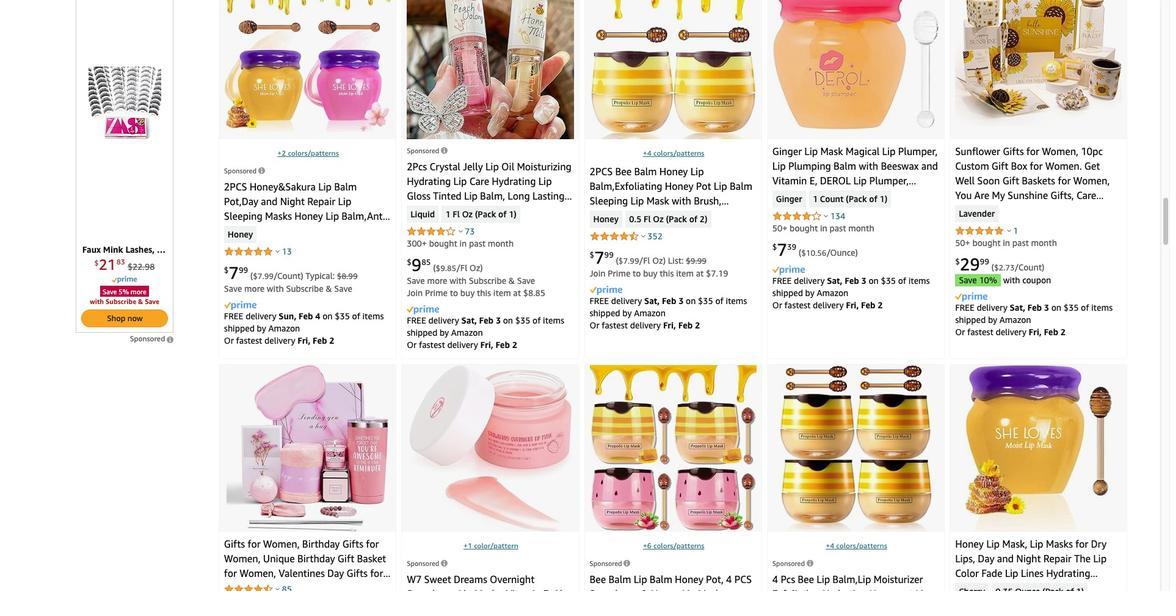 Task type: vqa. For each thing, say whether or not it's contained in the screenshot.
Prevention within Honey Lip Mask, Lip Masks for Dry Lips, Day and Night Repair The Lip Color Fade Lip Lines Hydrating Prevention Dry and Crack Lipst
yes



Task type: describe. For each thing, give the bounding box(es) containing it.
sponsored button for crystal
[[407, 147, 448, 155]]

$7.99 for $ 7 99 ( $7.99 /fl oz) list: $9.99 join prime to buy this item at $7.19
[[619, 256, 640, 266]]

or fastest delivery fri, feb 2 for 134
[[773, 300, 883, 311]]

1 for 1 fl oz (pack of 1)
[[446, 209, 451, 220]]

w7 sweet dreams overnight strawberry lip mask - vitamin e, alo link
[[407, 574, 574, 592]]

women, down get
[[1074, 175, 1111, 187]]

night inside honey lip mask, lip masks for dry lips, day and night repair the lip color fade lip lines hydrating prevention dry and crack lipst
[[1017, 553, 1042, 565]]

women, up unique
[[263, 538, 300, 550]]

lip right fade
[[1006, 568, 1019, 580]]

prime inside $ 7 99 ( $7.99 /fl oz) list: $9.99 join prime to buy this item at $7.19
[[608, 268, 631, 279]]

gifts up basket
[[343, 538, 364, 550]]

softer
[[803, 204, 830, 216]]

gifts for women, birthday gifts for women, unique birthday gift basket for women, valentines day gifts for her, galentines day gif link
[[224, 538, 391, 592]]

with inside the $ 29 99 ( $2.73 /count) save 10% with coupon
[[1004, 275, 1021, 285]]

at inside $ 7 99 ( $7.99 /fl oz) list: $9.99 join prime to buy this item at $7.19
[[696, 268, 704, 279]]

99 for $ 7 99 ( $7.99 /count) typical: $8.99 save more with subscribe & save
[[239, 265, 248, 275]]

use
[[824, 189, 840, 202]]

sat, down $ 7 99 ( $7.99 /fl oz) list: $9.99 join prime to buy this item at $7.19 on the top right of page
[[645, 296, 660, 306]]

lip right mask,
[[1031, 538, 1044, 550]]

with inside $ 9 85 ( $9.85 /fl oz) save more with subscribe & save join prime to buy this item at $8.85
[[450, 276, 467, 286]]

women.
[[1046, 160, 1083, 172]]

my
[[993, 189, 1006, 202]]

balm,
[[480, 190, 506, 202]]

subscribe inside $ 9 85 ( $9.85 /fl oz) save more with subscribe & save join prime to buy this item at $8.85
[[469, 276, 507, 286]]

lip right pot
[[714, 180, 728, 192]]

box
[[1012, 160, 1028, 172]]

lip inside w7 sweet dreams overnight strawberry lip mask - vitamin e, alo
[[459, 588, 472, 592]]

2pcs bee balm honey lip balm,exfoliating honey pot lip balm sleeping lip mask with brush, hydrating & prevention dry and c... image
[[590, 0, 757, 139]]

popover image for 352
[[642, 235, 646, 238]]

$8.85
[[524, 288, 546, 298]]

lip left mask,
[[987, 538, 1000, 550]]

on $35 of items shipped by amazon down $ 7 99 ( $7.99 /count) typical: $8.99 save more with subscribe & save
[[224, 311, 384, 334]]

lip up 1 count (pack of 1)
[[854, 175, 867, 187]]

color
[[956, 568, 980, 580]]

+4 for 2pcs bee balm honey lip balm,exfoliating honey pot lip balm sleeping lip mask with brush, hydrating & prevention dry and c... image
[[643, 148, 652, 158]]

list:
[[668, 255, 684, 266]]

for up box
[[1027, 145, 1040, 158]]

+2 colors/patterns
[[278, 148, 339, 158]]

or fastest delivery fri, feb 2 for 1
[[956, 327, 1066, 338]]

mask inside ginger lip mask magical lip plumper, lip plumping balm with beeswax and vitamin e, derol lip plumper, day&night use lip enhancer for fuller, softer bigger fuller lips by natural lip plumper
[[821, 145, 844, 158]]

pot,
[[707, 574, 724, 586]]

her,
[[224, 582, 242, 592]]

at inside $ 9 85 ( $9.85 /fl oz) save more with subscribe & save join prime to buy this item at $8.85
[[514, 288, 521, 298]]

fl for 0.5
[[644, 214, 651, 225]]

1 vertical spatial birthday
[[298, 553, 335, 565]]

typical:
[[306, 271, 335, 281]]

free delivery sat, feb 3 for 73
[[407, 316, 503, 326]]

gifts for women, birthday gifts for women, unique birthday gift basket for women, valentines day gifts for her, galentines... image
[[227, 365, 389, 532]]

73
[[465, 226, 475, 236]]

hydrating inside honey lip mask, lip masks for dry lips, day and night repair the lip color fade lip lines hydrating prevention dry and crack lipst
[[1047, 568, 1091, 580]]

thinking
[[1049, 204, 1087, 216]]

1 count (pack of 1)
[[813, 194, 888, 205]]

1 horizontal spatial dry
[[1007, 582, 1022, 592]]

for down basket
[[370, 568, 383, 580]]

oz) for 9
[[470, 263, 483, 273]]

2 horizontal spatial 1
[[1014, 225, 1019, 236]]

popover image for 13
[[276, 250, 280, 253]]

month for 9
[[488, 238, 514, 249]]

$ for $ 9 85 ( $9.85 /fl oz) save more with subscribe & save join prime to buy this item at $8.85
[[407, 257, 412, 267]]

remove
[[259, 225, 295, 237]]

save down 9 on the top
[[407, 276, 425, 286]]

lip up balm,anti-
[[338, 195, 352, 208]]

or for 134
[[773, 300, 783, 311]]

$ 7 99 ( $7.99 /count) typical: $8.99 save more with subscribe & save
[[224, 263, 358, 294]]

join inside $ 9 85 ( $9.85 /fl oz) save more with subscribe & save join prime to buy this item at $8.85
[[407, 288, 423, 298]]

brush,
[[694, 195, 722, 207]]

honey lip mask, lip masks for dry lips, day and night repair the lip color fade lip lines hydrating prevention dry and crack lipst link
[[956, 538, 1112, 592]]

gift inside gifts for women, birthday gifts for women, unique birthday gift basket for women, valentines day gifts for her, galentines day gif
[[338, 553, 355, 565]]

$7.99 for $ 7 99 ( $7.99 /count) typical: $8.99 save more with subscribe & save
[[253, 271, 274, 281]]

ginger for ginger lip mask magical lip plumper, lip plumping balm with beeswax and vitamin e, derol lip plumper, day&night use lip enhancer for fuller, softer bigger fuller lips by natural lip plumper
[[773, 145, 802, 158]]

prime inside $ 9 85 ( $9.85 /fl oz) save more with subscribe & save join prime to buy this item at $8.85
[[425, 288, 448, 298]]

bee inside 2pcs bee balm honey lip balm,exfoliating honey pot lip balm sleeping lip mask with brush, hydrating & prevention dry and cracked, lip scrubs exfoliator & moisturizer (yellow)
[[616, 166, 632, 178]]

1 fl oz (pack of 1)
[[446, 209, 517, 220]]

sleeping inside the 2pcs honey&sakura lip balm pot,day and night repair lip sleeping masks honey lip balm,anti- wrinkle remove dead skin lip mask,fade lip lines,treatment to restore, hydrate & plump dry,chapped lips
[[224, 210, 263, 222]]

lip right skin
[[344, 225, 358, 237]]

2 horizontal spatial dry
[[1092, 538, 1107, 550]]

$ for $ 7 99 ( $7.99 /count) typical: $8.99 save more with subscribe & save
[[224, 265, 229, 275]]

prevention inside 2pcs bee balm honey lip balm,exfoliating honey pot lip balm sleeping lip mask with brush, hydrating & prevention dry and cracked, lip scrubs exfoliator & moisturizer (yellow)
[[646, 210, 695, 222]]

on $35 of items shipped by amazon down $ 7 99 ( $7.99 /fl oz) list: $9.99 join prime to buy this item at $7.19 on the top right of page
[[590, 296, 748, 319]]

crack
[[1044, 582, 1068, 592]]

hydrating inside 2pcs bee balm honey lip balm,exfoliating honey pot lip balm sleeping lip mask with brush, hydrating & prevention dry and cracked, lip scrubs exfoliator & moisturizer (yellow)
[[590, 210, 634, 222]]

lip up pot
[[691, 166, 704, 178]]

+1 color/pattern link
[[464, 541, 519, 550]]

1 link
[[1014, 225, 1019, 236]]

amazon for 134
[[817, 288, 849, 298]]

4 pcs bee lip balm,lip moisturizer exfoliating hydrating honeypot li link
[[773, 574, 930, 592]]

99 for $ 7 99 ( $7.99 /fl oz) list: $9.99 join prime to buy this item at $7.19
[[605, 250, 614, 260]]

7 for $ 7 99 ( $7.99 /fl oz) list: $9.99 join prime to buy this item at $7.19
[[595, 247, 605, 268]]

for up the galentines
[[248, 538, 261, 550]]

bought for 29
[[973, 238, 1001, 248]]

for inside ginger lip mask magical lip plumper, lip plumping balm with beeswax and vitamin e, derol lip plumper, day&night use lip enhancer for fuller, softer bigger fuller lips by natural lip plumper
[[903, 189, 916, 202]]

2pcs bee balm honey lip balm,exfoliating honey pot lip balm sleeping lip mask with brush, hydrating & prevention dry and cracked, lip scrubs exfoliator & moisturizer (yellow) link
[[590, 166, 753, 251]]

sunshine
[[1008, 189, 1049, 202]]

lips inside the 2pcs honey&sakura lip balm pot,day and night repair lip sleeping masks honey lip balm,anti- wrinkle remove dead skin lip mask,fade lip lines,treatment to restore, hydrate & plump dry,chapped lips
[[284, 269, 301, 281]]

lip down +6
[[634, 574, 648, 586]]

honey left pot,
[[675, 574, 704, 586]]

0 vertical spatial plumper,
[[899, 145, 938, 158]]

1 horizontal spatial bought
[[790, 223, 818, 233]]

3 for 1
[[1045, 303, 1050, 313]]

$ for $ 29 99 ( $2.73 /count) save 10% with coupon
[[956, 257, 961, 267]]

2 for 134
[[878, 300, 883, 311]]

dry,chapped
[[224, 269, 281, 281]]

$35 for 73
[[516, 316, 531, 326]]

gifts up her,
[[224, 538, 245, 550]]

item inside $ 9 85 ( $9.85 /fl oz) save more with subscribe & save join prime to buy this item at $8.85
[[494, 288, 511, 298]]

1 horizontal spatial month
[[849, 223, 875, 233]]

and down mask,
[[998, 553, 1014, 565]]

/fl for 9
[[457, 263, 468, 273]]

& inside $ 7 99 ( $7.99 /count) typical: $8.99 save more with subscribe & save
[[326, 283, 332, 294]]

sun,
[[279, 311, 297, 322]]

items for 73
[[543, 316, 565, 326]]

7 for $ 7 99 ( $7.99 /count) typical: $8.99 save more with subscribe & save
[[229, 263, 239, 283]]

29
[[961, 254, 981, 274]]

0 vertical spatial birthday
[[302, 538, 340, 550]]

colors/patterns for honey&sakura
[[288, 148, 339, 158]]

save down $8.99
[[335, 283, 353, 294]]

jelly
[[463, 161, 483, 173]]

galentines
[[244, 582, 291, 592]]

gifts for women, birthday gifts for women, unique birthday gift basket for women, valentines day gifts for her, galentines day gif
[[224, 538, 386, 592]]

free delivery sat, feb 3 down $ 7 99 ( $7.99 /fl oz) list: $9.99 join prime to buy this item at $7.19 on the top right of page
[[590, 296, 686, 306]]

/fl for 7
[[640, 255, 651, 266]]

more inside $ 9 85 ( $9.85 /fl oz) save more with subscribe & save join prime to buy this item at $8.85
[[427, 276, 448, 286]]

women, up her,
[[224, 553, 261, 565]]

2 for 73
[[513, 340, 518, 350]]

colors/patterns up pot
[[654, 148, 705, 158]]

sponsored button for balm
[[590, 560, 631, 568]]

and down lines
[[1025, 582, 1041, 592]]

valentines
[[279, 568, 325, 580]]

300+
[[407, 238, 427, 249]]

the love crate co. sunflower gifts for women, 10pc custom gift box for women. get well soon gift baskets for women, you ar... image
[[956, 0, 1123, 126]]

lips inside ginger lip mask magical lip plumper, lip plumping balm with beeswax and vitamin e, derol lip plumper, day&night use lip enhancer for fuller, softer bigger fuller lips by natural lip plumper
[[892, 204, 909, 216]]

lip left oil
[[486, 161, 499, 173]]

13
[[282, 246, 292, 257]]

hydrating up gloss
[[407, 175, 451, 188]]

free delivery sat, feb 3 on $35 of items shipped by amazon element for 1
[[956, 303, 1113, 325]]

50+ bought in past month for gifts.
[[956, 238, 1058, 248]]

care inside 2pcs crystal jelly lip oil moisturizing hydrating lip care hydrating lip gloss tinted lip balm, long lasting & nourishing lip glow oil, non- sticky fresh texture
[[470, 175, 490, 188]]

lip up beeswax
[[883, 145, 896, 158]]

honey up restore,
[[228, 229, 253, 240]]

amazon prime image down 'dry,chapped'
[[224, 301, 257, 311]]

hydrating up long
[[492, 175, 536, 188]]

& inside bee balm lip balm honey pot, 4 pcs strawberry & honey lip mask
[[642, 588, 649, 592]]

sat, for 1
[[1011, 303, 1026, 313]]

more inside $ 7 99 ( $7.99 /count) typical: $8.99 save more with subscribe & save
[[244, 283, 265, 294]]

for up her,
[[224, 568, 237, 580]]

bigger
[[833, 204, 861, 216]]

you,
[[1102, 204, 1121, 216]]

+4 colors/patterns for sponsored ad - 4 pcs bee lip balm,lip moisturizer exfoliating hydrating honeypot lip mask. image
[[826, 541, 888, 550]]

+6 colors/patterns link
[[643, 541, 705, 550]]

for
[[995, 204, 1009, 216]]

lip up 1 fl oz (pack of 1)
[[464, 190, 478, 202]]

( for $ 9 85 ( $9.85 /fl oz) save more with subscribe & save join prime to buy this item at $8.85
[[433, 263, 436, 273]]

are
[[975, 189, 990, 202]]

fri, for 1
[[1029, 327, 1042, 338]]

restore,
[[224, 254, 260, 266]]

sleeping inside 2pcs bee balm honey lip balm,exfoliating honey pot lip balm sleeping lip mask with brush, hydrating & prevention dry and cracked, lip scrubs exfoliator & moisturizer (yellow)
[[590, 195, 628, 207]]

amazon for 73
[[452, 328, 483, 338]]

for up baskets
[[1031, 160, 1044, 172]]

cracked,
[[590, 224, 628, 236]]

lip up 0.5
[[631, 195, 644, 207]]

on $35 of items shipped by amazon for 73
[[407, 316, 565, 338]]

2pcs
[[407, 161, 427, 173]]

1 horizontal spatial day
[[328, 568, 344, 580]]

popover image for 73
[[459, 230, 463, 233]]

amazon prime image down $ 7 99 ( $7.99 /fl oz) list: $9.99 join prime to buy this item at $7.19 on the top right of page
[[590, 286, 622, 295]]

masks inside the 2pcs honey&sakura lip balm pot,day and night repair lip sleeping masks honey lip balm,anti- wrinkle remove dead skin lip mask,fade lip lines,treatment to restore, hydrate & plump dry,chapped lips
[[265, 210, 292, 222]]

custom
[[956, 160, 990, 172]]

$ 7 99 ( $7.99 /fl oz) list: $9.99 join prime to buy this item at $7.19
[[590, 247, 729, 279]]

mask,fade
[[224, 239, 270, 252]]

2pcs bee balm honey lip balm,exfoliating honey pot lip balm sleeping lip mask with brush, hydrating & prevention dry and cracked, lip scrubs exfoliator & moisturizer (yellow)
[[590, 166, 753, 251]]

(yellow)
[[642, 239, 678, 251]]

lasting
[[533, 190, 565, 202]]

$ for $ 7 39 ( $10.56 /ounce)
[[773, 242, 778, 252]]

sweet
[[424, 574, 451, 586]]

women, up the galentines
[[240, 568, 276, 580]]

wrinkle
[[224, 225, 257, 237]]

3 for 134
[[862, 276, 867, 286]]

3 down list:
[[679, 296, 684, 306]]

lip up texture
[[468, 205, 481, 217]]

vitamin inside w7 sweet dreams overnight strawberry lip mask - vitamin e, alo
[[506, 588, 541, 592]]

ginger lip mask magical lip plumper, lip plumping balm with beeswax and vitamin e, derol lip plumper, day&night use lip enhancer for fuller, softer bigger fuller lips by natural lip plumper link
[[773, 145, 939, 231]]

39
[[788, 242, 797, 252]]

exfoliator
[[678, 224, 721, 236]]

popover image for 1
[[1008, 229, 1012, 232]]

for up basket
[[366, 538, 379, 550]]

0 horizontal spatial 4
[[316, 311, 321, 322]]

free delivery sat, feb 3 for 1
[[956, 303, 1052, 313]]

lip down softer
[[809, 219, 822, 231]]

items for 134
[[909, 276, 931, 286]]

in for 29
[[1004, 238, 1011, 248]]

save down 'dry,chapped'
[[224, 283, 242, 294]]

or fastest delivery fri, feb 2 for 73
[[407, 340, 518, 350]]

sat, for 73
[[462, 316, 477, 326]]

amazon down sun,
[[269, 323, 300, 334]]

shipped for 134
[[773, 288, 804, 298]]

honey&sakura
[[250, 181, 316, 193]]

10%
[[980, 275, 998, 285]]

lip up plumping
[[805, 145, 818, 158]]

oz) for 7
[[653, 255, 666, 266]]

balm inside ginger lip mask magical lip plumper, lip plumping balm with beeswax and vitamin e, derol lip plumper, day&night use lip enhancer for fuller, softer bigger fuller lips by natural lip plumper
[[834, 160, 857, 172]]

items for 1
[[1092, 303, 1113, 313]]

basket
[[357, 553, 386, 565]]

oz for 1
[[462, 209, 473, 220]]

plump
[[310, 254, 339, 266]]

1 vertical spatial plumper,
[[870, 175, 909, 187]]

sunflower gifts for women, 10pc custom gift box for women. get well soon gift baskets for women, you are my sunshine gifts, care package for women thinking of you, wellness gifts. link
[[956, 145, 1121, 231]]

gifts down basket
[[347, 568, 368, 580]]

1 vertical spatial gift
[[1003, 175, 1020, 187]]

2pcs for 2pcs honey&sakura lip balm pot,day and night repair lip sleeping masks honey lip balm,anti- wrinkle remove dead skin lip mask,fade lip lines,treatment to restore, hydrate & plump dry,chapped lips
[[224, 181, 247, 193]]

1 horizontal spatial past
[[830, 223, 847, 233]]

with inside 2pcs bee balm honey lip balm,exfoliating honey pot lip balm sleeping lip mask with brush, hydrating & prevention dry and cracked, lip scrubs exfoliator & moisturizer (yellow)
[[672, 195, 692, 207]]

2pcs crystal jelly lip oil moisturizing hydrating lip care hydrating lip gloss tinted lip balm, long lasting & nourishing lip glow oil, non- sticky fresh texture link
[[407, 161, 572, 232]]

colors/patterns for balm
[[654, 541, 705, 550]]

day&night
[[773, 189, 822, 202]]

amazon for 1
[[1000, 315, 1032, 325]]

save inside the $ 29 99 ( $2.73 /count) save 10% with coupon
[[960, 275, 978, 285]]

non-
[[527, 205, 549, 217]]

or fastest delivery fri, feb 2 element for 1
[[956, 327, 1066, 338]]

for inside honey lip mask, lip masks for dry lips, day and night repair the lip color fade lip lines hydrating prevention dry and crack lipst
[[1076, 538, 1089, 550]]

2 horizontal spatial (pack
[[846, 194, 868, 205]]

to inside the 2pcs honey&sakura lip balm pot,day and night repair lip sleeping masks honey lip balm,anti- wrinkle remove dead skin lip mask,fade lip lines,treatment to restore, hydrate & plump dry,chapped lips
[[362, 239, 371, 252]]

repair inside the 2pcs honey&sakura lip balm pot,day and night repair lip sleeping masks honey lip balm,anti- wrinkle remove dead skin lip mask,fade lip lines,treatment to restore, hydrate & plump dry,chapped lips
[[308, 195, 336, 208]]

prevention inside honey lip mask, lip masks for dry lips, day and night repair the lip color fade lip lines hydrating prevention dry and crack lipst
[[956, 582, 1004, 592]]

masks inside honey lip mask, lip masks for dry lips, day and night repair the lip color fade lip lines hydrating prevention dry and crack lipst
[[1047, 538, 1074, 550]]

lip down moisturizing
[[539, 175, 552, 188]]

texture
[[461, 219, 494, 232]]

count
[[821, 194, 844, 205]]

buy inside $ 9 85 ( $9.85 /fl oz) save more with subscribe & save join prime to buy this item at $8.85
[[461, 288, 475, 298]]

lip down jelly
[[454, 175, 467, 188]]

with inside $ 7 99 ( $7.99 /count) typical: $8.99 save more with subscribe & save
[[267, 283, 284, 294]]

women
[[1012, 204, 1046, 216]]

for down women.
[[1059, 175, 1072, 187]]

sponsored ad - 2pcs honey&sakura lip balm pot,day and night repair lip sleeping masks honey lip balm,anti-wrinkle remove d... image
[[224, 0, 391, 132]]

w7
[[407, 574, 422, 586]]

fade
[[982, 568, 1003, 580]]

+2
[[278, 148, 286, 158]]

+4 colors/patterns link for sponsored ad - 4 pcs bee lip balm,lip moisturizer exfoliating hydrating honeypot lip mask. image
[[826, 541, 888, 550]]

$2.73
[[995, 263, 1015, 272]]

balm,exfoliating
[[590, 180, 663, 192]]

lip left 352 link
[[630, 224, 644, 236]]

shipped for 73
[[407, 328, 438, 338]]

lip right the
[[1094, 553, 1107, 565]]

mask inside 2pcs bee balm honey lip balm,exfoliating honey pot lip balm sleeping lip mask with brush, hydrating & prevention dry and cracked, lip scrubs exfoliator & moisturizer (yellow)
[[647, 195, 670, 207]]

2pcs crystal jelly lip oil moisturizing hydrating lip care hydrating lip gloss tinted lip balm, long lasting & nourishing lip glow oil, non- sticky fresh texture
[[407, 161, 572, 232]]

free delivery sat, feb 3 on $35 of items shipped by amazon element down $ 7 99 ( $7.99 /fl oz) list: $9.99 join prime to buy this item at $7.19 on the top right of page
[[590, 296, 748, 319]]

sponsored ad - alisesun 2pcs crystal jelly lip oil moisturizing hydrating lip care hydrating lip gloss tinted lip balm, lo... image
[[407, 0, 574, 139]]

50+ for ginger lip mask magical lip plumper, lip plumping balm with beeswax and vitamin e, derol lip plumper, day&night use lip enhancer for fuller, softer bigger fuller lips by natural lip plumper
[[773, 223, 788, 233]]

sponsored ad - w7 sweet dreams overnight strawberry lip mask - vitamin e, aloe vera and grape seed oil - for hydrated, ful... image
[[409, 365, 572, 532]]

coupon
[[1023, 275, 1052, 285]]

colors/patterns for pcs
[[837, 541, 888, 550]]

4 inside bee balm lip balm honey pot, 4 pcs strawberry & honey lip mask
[[727, 574, 732, 586]]

natural
[[773, 219, 806, 231]]

enhancer
[[859, 189, 900, 202]]

on for 73
[[503, 316, 513, 326]]

1 for 1 count (pack of 1)
[[813, 194, 818, 205]]

to inside $ 9 85 ( $9.85 /fl oz) save more with subscribe & save join prime to buy this item at $8.85
[[450, 288, 458, 298]]

e, inside w7 sweet dreams overnight strawberry lip mask - vitamin e, alo
[[544, 588, 551, 592]]

lip up skin
[[326, 210, 339, 222]]

0 vertical spatial 1)
[[880, 194, 888, 205]]

10pc
[[1082, 145, 1104, 158]]

( for $ 7 99 ( $7.99 /count) typical: $8.99 save more with subscribe & save
[[250, 271, 253, 281]]

to inside $ 7 99 ( $7.99 /fl oz) list: $9.99 join prime to buy this item at $7.19
[[633, 268, 641, 279]]

sunflower
[[956, 145, 1001, 158]]



Task type: locate. For each thing, give the bounding box(es) containing it.
2 vertical spatial to
[[450, 288, 458, 298]]

2 vertical spatial day
[[294, 582, 311, 592]]

on for 134
[[869, 276, 879, 286]]

shipped
[[773, 288, 804, 298], [590, 308, 621, 319], [956, 315, 987, 325], [224, 323, 255, 334], [407, 328, 438, 338]]

gifts,
[[1051, 189, 1075, 202]]

gifts
[[1004, 145, 1025, 158], [224, 538, 245, 550], [343, 538, 364, 550], [347, 568, 368, 580]]

1 horizontal spatial (pack
[[666, 214, 688, 225]]

7 for $ 7 39 ( $10.56 /ounce)
[[778, 239, 788, 260]]

1 left count
[[813, 194, 818, 205]]

99
[[605, 250, 614, 260], [981, 257, 990, 267], [239, 265, 248, 275]]

plumper,
[[899, 145, 938, 158], [870, 175, 909, 187]]

1 horizontal spatial repair
[[1044, 553, 1072, 565]]

7 inside $ 7 99 ( $7.99 /fl oz) list: $9.99 join prime to buy this item at $7.19
[[595, 247, 605, 268]]

$ inside $ 7 99 ( $7.99 /count) typical: $8.99 save more with subscribe & save
[[224, 265, 229, 275]]

color/pattern
[[474, 541, 519, 550]]

with down magical
[[859, 160, 879, 172]]

fl down tinted
[[453, 209, 460, 220]]

+4 colors/patterns for 2pcs bee balm honey lip balm,exfoliating honey pot lip balm sleeping lip mask with brush, hydrating & prevention dry and c... image
[[643, 148, 705, 158]]

134
[[831, 211, 846, 221]]

1 horizontal spatial prevention
[[956, 582, 1004, 592]]

1 strawberry from the left
[[407, 588, 456, 592]]

item inside $ 7 99 ( $7.99 /fl oz) list: $9.99 join prime to buy this item at $7.19
[[677, 268, 694, 279]]

1 horizontal spatial night
[[1017, 553, 1042, 565]]

2 horizontal spatial month
[[1032, 238, 1058, 248]]

amazon prime image for 134
[[773, 266, 805, 275]]

amazon down $ 9 85 ( $9.85 /fl oz) save more with subscribe & save join prime to buy this item at $8.85
[[452, 328, 483, 338]]

3 down 'plumper'
[[862, 276, 867, 286]]

month down fuller
[[849, 223, 875, 233]]

free delivery sun, feb 4 on $35 of items shipped by amazon element
[[224, 311, 384, 334]]

( inside $ 9 85 ( $9.85 /fl oz) save more with subscribe & save join prime to buy this item at $8.85
[[433, 263, 436, 273]]

1 vertical spatial 50+
[[956, 238, 971, 248]]

lip down +6 colors/patterns link
[[683, 588, 696, 592]]

+4 up balm,lip
[[826, 541, 835, 550]]

items
[[909, 276, 931, 286], [726, 296, 748, 306], [1092, 303, 1113, 313], [363, 311, 384, 322], [543, 316, 565, 326]]

honey inside honey lip mask, lip masks for dry lips, day and night repair the lip color fade lip lines hydrating prevention dry and crack lipst
[[956, 538, 984, 550]]

1 horizontal spatial buy
[[644, 268, 658, 279]]

repair inside honey lip mask, lip masks for dry lips, day and night repair the lip color fade lip lines hydrating prevention dry and crack lipst
[[1044, 553, 1072, 565]]

/count) inside the $ 29 99 ( $2.73 /count) save 10% with coupon
[[1015, 262, 1045, 272]]

vitamin inside ginger lip mask magical lip plumper, lip plumping balm with beeswax and vitamin e, derol lip plumper, day&night use lip enhancer for fuller, softer bigger fuller lips by natural lip plumper
[[773, 175, 808, 187]]

balm,anti-
[[342, 210, 389, 222]]

day right valentines
[[328, 568, 344, 580]]

+4 colors/patterns link for 2pcs bee balm honey lip balm,exfoliating honey pot lip balm sleeping lip mask with brush, hydrating & prevention dry and c... image
[[643, 148, 705, 158]]

0 vertical spatial buy
[[644, 268, 658, 279]]

shipped for 1
[[956, 315, 987, 325]]

hydrating inside 4 pcs bee lip balm,lip moisturizer exfoliating hydrating honeypot li
[[823, 588, 867, 592]]

2 horizontal spatial past
[[1013, 238, 1030, 248]]

save up $8.85
[[517, 276, 535, 286]]

on $35 of items shipped by amazon for 134
[[773, 276, 931, 298]]

1 vertical spatial care
[[1077, 189, 1097, 202]]

soon
[[978, 175, 1001, 187]]

bee balm lip balm honey pot, 4 pcs strawberry & honey lip mask
[[590, 574, 752, 592]]

gifts up box
[[1004, 145, 1025, 158]]

gloss
[[407, 190, 431, 202]]

oz)
[[653, 255, 666, 266], [470, 263, 483, 273]]

1 vertical spatial prevention
[[956, 582, 1004, 592]]

save down '29'
[[960, 275, 978, 285]]

and inside 2pcs bee balm honey lip balm,exfoliating honey pot lip balm sleeping lip mask with brush, hydrating & prevention dry and cracked, lip scrubs exfoliator & moisturizer (yellow)
[[715, 210, 732, 222]]

+1
[[464, 541, 472, 550]]

50+ bought in past month for plumper
[[773, 223, 875, 233]]

2pcs inside 2pcs bee balm honey lip balm,exfoliating honey pot lip balm sleeping lip mask with brush, hydrating & prevention dry and cracked, lip scrubs exfoliator & moisturizer (yellow)
[[590, 166, 613, 178]]

1 vertical spatial repair
[[1044, 553, 1072, 565]]

( inside the $ 29 99 ( $2.73 /count) save 10% with coupon
[[992, 262, 995, 272]]

0 horizontal spatial this
[[477, 288, 491, 298]]

$9.99
[[686, 256, 707, 266]]

+4 for sponsored ad - 4 pcs bee lip balm,lip moisturizer exfoliating hydrating honeypot lip mask. image
[[826, 541, 835, 550]]

you
[[956, 189, 973, 202]]

shipped inside free delivery sun, feb 4 on $35 of items shipped by amazon element
[[224, 323, 255, 334]]

1)
[[880, 194, 888, 205], [509, 209, 517, 220]]

delivery
[[795, 276, 825, 286], [612, 296, 642, 306], [813, 300, 844, 311], [977, 303, 1008, 313], [246, 311, 277, 322], [429, 316, 460, 326], [631, 320, 661, 331], [996, 327, 1027, 338], [265, 336, 296, 346], [448, 340, 478, 350]]

0 vertical spatial +4 colors/patterns
[[643, 148, 705, 158]]

plumper, up enhancer
[[870, 175, 909, 187]]

lip left balm,lip
[[817, 574, 831, 586]]

amazon prime image
[[773, 266, 805, 275], [590, 286, 622, 295], [956, 293, 988, 302], [224, 301, 257, 311], [407, 306, 440, 315]]

1 vertical spatial to
[[633, 268, 641, 279]]

0 horizontal spatial +4 colors/patterns
[[643, 148, 705, 158]]

this inside $ 7 99 ( $7.99 /fl oz) list: $9.99 join prime to buy this item at $7.19
[[660, 268, 674, 279]]

3 down $ 9 85 ( $9.85 /fl oz) save more with subscribe & save join prime to buy this item at $8.85
[[496, 316, 501, 326]]

repair left the
[[1044, 553, 1072, 565]]

& inside 2pcs crystal jelly lip oil moisturizing hydrating lip care hydrating lip gloss tinted lip balm, long lasting & nourishing lip glow oil, non- sticky fresh texture
[[407, 205, 414, 217]]

$ 9 85 ( $9.85 /fl oz) save more with subscribe & save join prime to buy this item at $8.85
[[407, 255, 546, 298]]

0 horizontal spatial prevention
[[646, 210, 695, 222]]

free delivery sat, feb 3 on $35 of items shipped by amazon element for 73
[[407, 316, 565, 338]]

on $35 of items shipped by amazon for 1
[[956, 303, 1113, 325]]

$ 7 39 ( $10.56 /ounce)
[[773, 239, 859, 260]]

moisturizer inside 2pcs bee balm honey lip balm,exfoliating honey pot lip balm sleeping lip mask with brush, hydrating & prevention dry and cracked, lip scrubs exfoliator & moisturizer (yellow)
[[590, 239, 640, 251]]

99 for $ 29 99 ( $2.73 /count) save 10% with coupon
[[981, 257, 990, 267]]

dead
[[297, 225, 320, 237]]

lip left plumping
[[773, 160, 786, 172]]

free
[[773, 276, 792, 286], [590, 296, 609, 306], [956, 303, 975, 313], [224, 311, 244, 322], [407, 316, 426, 326]]

vitamin
[[773, 175, 808, 187], [506, 588, 541, 592]]

popover image left 352 link
[[642, 235, 646, 238]]

strawberry inside bee balm lip balm honey pot, 4 pcs strawberry & honey lip mask
[[590, 588, 639, 592]]

1 vertical spatial 50+ bought in past month
[[956, 238, 1058, 248]]

0 vertical spatial join
[[590, 268, 606, 279]]

0 vertical spatial masks
[[265, 210, 292, 222]]

sleeping down balm,exfoliating
[[590, 195, 628, 207]]

& inside $ 9 85 ( $9.85 /fl oz) save more with subscribe & save join prime to buy this item at $8.85
[[509, 276, 515, 286]]

long
[[508, 190, 530, 202]]

1 horizontal spatial vitamin
[[773, 175, 808, 187]]

0 horizontal spatial (pack
[[475, 209, 496, 220]]

lips down hydrate
[[284, 269, 301, 281]]

mask inside w7 sweet dreams overnight strawberry lip mask - vitamin e, alo
[[475, 588, 497, 592]]

/count) for 29
[[1015, 262, 1045, 272]]

sponsored ad - 4 pcs bee lip balm,lip moisturizer exfoliating hydrating honeypot lip mask. image
[[780, 365, 933, 532]]

save
[[960, 275, 978, 285], [407, 276, 425, 286], [517, 276, 535, 286], [224, 283, 242, 294], [335, 283, 353, 294]]

2 horizontal spatial bought
[[973, 238, 1001, 248]]

7 down the mask,fade at the top of the page
[[229, 263, 239, 283]]

( inside $ 7 39 ( $10.56 /ounce)
[[799, 247, 802, 258]]

1 horizontal spatial popover image
[[1008, 229, 1012, 232]]

0 vertical spatial dry
[[697, 210, 713, 222]]

/ounce)
[[827, 247, 859, 258]]

sponsored for w7
[[407, 560, 440, 568]]

99 inside $ 7 99 ( $7.99 /count) typical: $8.99 save more with subscribe & save
[[239, 265, 248, 275]]

2pcs honey&sakura lip balm pot,day and night repair lip sleeping masks honey lip balm,anti- wrinkle remove dead skin lip mask,fade lip lines,treatment to restore, hydrate & plump dry,chapped lips
[[224, 181, 389, 281]]

7 down cracked,
[[595, 247, 605, 268]]

0 vertical spatial repair
[[308, 195, 336, 208]]

fuller
[[864, 204, 889, 216]]

$8.99
[[337, 271, 358, 281]]

women, up women.
[[1043, 145, 1079, 158]]

more down $9.85
[[427, 276, 448, 286]]

amazon prime image down 10%
[[956, 293, 988, 302]]

ginger up plumping
[[773, 145, 802, 158]]

buy
[[644, 268, 658, 279], [461, 288, 475, 298]]

moisturizer
[[590, 239, 640, 251], [874, 574, 924, 586]]

1 horizontal spatial in
[[821, 223, 828, 233]]

oz up 352
[[653, 214, 664, 225]]

moisturizer inside 4 pcs bee lip balm,lip moisturizer exfoliating hydrating honeypot li
[[874, 574, 924, 586]]

0 vertical spatial at
[[696, 268, 704, 279]]

free delivery sat, feb 3
[[773, 276, 869, 286], [590, 296, 686, 306], [956, 303, 1052, 313], [407, 316, 503, 326]]

0 vertical spatial moisturizer
[[590, 239, 640, 251]]

get
[[1085, 160, 1101, 172]]

( up 10%
[[992, 262, 995, 272]]

$ for $ 7 99 ( $7.99 /fl oz) list: $9.99 join prime to buy this item at $7.19
[[590, 250, 595, 260]]

oz) down 300+ bought in past month
[[470, 263, 483, 273]]

subscribe down 'typical:' on the left
[[286, 283, 324, 294]]

4 inside 4 pcs bee lip balm,lip moisturizer exfoliating hydrating honeypot li
[[773, 574, 779, 586]]

+4 up balm,exfoliating
[[643, 148, 652, 158]]

2 horizontal spatial mask
[[821, 145, 844, 158]]

colors/patterns right +2
[[288, 148, 339, 158]]

in for 9
[[460, 238, 467, 249]]

popover image down valentines
[[276, 588, 280, 591]]

buy down 300+ bought in past month
[[461, 288, 475, 298]]

0 vertical spatial 50+
[[773, 223, 788, 233]]

repair up skin
[[308, 195, 336, 208]]

0 horizontal spatial dry
[[697, 210, 713, 222]]

2 horizontal spatial 4
[[773, 574, 779, 586]]

sat, for 134
[[828, 276, 843, 286]]

e, right -
[[544, 588, 551, 592]]

( inside $ 7 99 ( $7.99 /fl oz) list: $9.99 join prime to buy this item at $7.19
[[616, 255, 619, 266]]

amazon prime image for 73
[[407, 306, 440, 315]]

free for 73
[[407, 316, 426, 326]]

$ inside $ 9 85 ( $9.85 /fl oz) save more with subscribe & save join prime to buy this item at $8.85
[[407, 257, 412, 267]]

or fastest delivery fri, feb 2 element for 134
[[773, 300, 883, 311]]

and down honey&sakura
[[261, 195, 278, 208]]

( down restore,
[[250, 271, 253, 281]]

( for $ 7 39 ( $10.56 /ounce)
[[799, 247, 802, 258]]

1 vertical spatial night
[[1017, 553, 1042, 565]]

or fastest delivery fri, feb 2 element for 73
[[407, 340, 518, 350]]

night inside the 2pcs honey&sakura lip balm pot,day and night repair lip sleeping masks honey lip balm,anti- wrinkle remove dead skin lip mask,fade lip lines,treatment to restore, hydrate & plump dry,chapped lips
[[280, 195, 305, 208]]

with up 0.5 fl oz (pack of 2)
[[672, 195, 692, 207]]

0 vertical spatial gift
[[992, 160, 1009, 172]]

honey left pot
[[665, 180, 694, 192]]

+4 colors/patterns link up balm,lip
[[826, 541, 888, 550]]

( for $ 29 99 ( $2.73 /count) save 10% with coupon
[[992, 262, 995, 272]]

/fl inside $ 7 99 ( $7.99 /fl oz) list: $9.99 join prime to buy this item at $7.19
[[640, 255, 651, 266]]

bee
[[616, 166, 632, 178], [590, 574, 606, 586], [798, 574, 815, 586]]

2 strawberry from the left
[[590, 588, 639, 592]]

0 vertical spatial to
[[362, 239, 371, 252]]

prime
[[608, 268, 631, 279], [425, 288, 448, 298]]

2 horizontal spatial to
[[633, 268, 641, 279]]

month for 29
[[1032, 238, 1058, 248]]

on $35 of items shipped by amazon down coupon at right top
[[956, 303, 1113, 325]]

w7 sweet dreams overnight strawberry lip mask - vitamin e, alo
[[407, 574, 574, 592]]

bee balm lip balm honey pot, 4 pcs strawberry & honey lip mask link
[[590, 574, 752, 592]]

1 vertical spatial sleeping
[[224, 210, 263, 222]]

ginger lip mask magical lip plumper, lip plumping balm with beeswax and vitamin e, derol lip plumper, day&night use lip en... image
[[773, 0, 940, 130]]

&
[[407, 205, 414, 217], [637, 210, 644, 222], [724, 224, 731, 236], [301, 254, 308, 266], [509, 276, 515, 286], [326, 283, 332, 294], [642, 588, 649, 592]]

9
[[412, 255, 422, 275]]

1 horizontal spatial oz
[[653, 214, 664, 225]]

fri,
[[847, 300, 859, 311], [664, 320, 677, 331], [1029, 327, 1042, 338], [298, 336, 311, 346], [481, 340, 494, 350]]

1 vertical spatial $7.99
[[253, 271, 274, 281]]

0 horizontal spatial oz)
[[470, 263, 483, 273]]

sticky
[[407, 219, 432, 232]]

2pcs for 2pcs bee balm honey lip balm,exfoliating honey pot lip balm sleeping lip mask with brush, hydrating & prevention dry and cracked, lip scrubs exfoliator & moisturizer (yellow)
[[590, 166, 613, 178]]

/fl inside $ 9 85 ( $9.85 /fl oz) save more with subscribe & save join prime to buy this item at $8.85
[[457, 263, 468, 273]]

0 vertical spatial prevention
[[646, 210, 695, 222]]

0 horizontal spatial care
[[470, 175, 490, 188]]

0 horizontal spatial join
[[407, 288, 423, 298]]

/count) for 7
[[274, 271, 304, 281]]

0 vertical spatial +4 colors/patterns link
[[643, 148, 705, 158]]

hydrating
[[407, 175, 451, 188], [492, 175, 536, 188], [590, 210, 634, 222], [1047, 568, 1091, 580], [823, 588, 867, 592]]

/count) inside $ 7 99 ( $7.99 /count) typical: $8.99 save more with subscribe & save
[[274, 271, 304, 281]]

day inside honey lip mask, lip masks for dry lips, day and night repair the lip color fade lip lines hydrating prevention dry and crack lipst
[[979, 553, 995, 565]]

lines,treatment
[[289, 239, 359, 252]]

lips right fuller
[[892, 204, 909, 216]]

unique
[[263, 553, 295, 565]]

85
[[422, 257, 431, 267]]

glow
[[484, 205, 506, 217]]

1 horizontal spatial +4 colors/patterns link
[[826, 541, 888, 550]]

2 for 1
[[1061, 327, 1066, 338]]

and inside ginger lip mask magical lip plumper, lip plumping balm with beeswax and vitamin e, derol lip plumper, day&night use lip enhancer for fuller, softer bigger fuller lips by natural lip plumper
[[922, 160, 939, 172]]

0 horizontal spatial popover image
[[642, 235, 646, 238]]

0 vertical spatial mask
[[821, 145, 844, 158]]

1 vertical spatial day
[[328, 568, 344, 580]]

1 horizontal spatial +4 colors/patterns
[[826, 541, 888, 550]]

well
[[956, 175, 975, 187]]

1 vertical spatial vitamin
[[506, 588, 541, 592]]

fastest for 134
[[785, 300, 811, 311]]

past down 134
[[830, 223, 847, 233]]

4 pcs bee lip balm,lip moisturizer exfoliating hydrating honeypot li
[[773, 574, 930, 592]]

0 horizontal spatial 1)
[[509, 209, 517, 220]]

sponsored button for honey&sakura
[[224, 167, 265, 175]]

this
[[660, 268, 674, 279], [477, 288, 491, 298]]

1 horizontal spatial 99
[[605, 250, 614, 260]]

lip inside 4 pcs bee lip balm,lip moisturizer exfoliating hydrating honeypot li
[[817, 574, 831, 586]]

sponsored button for sweet
[[407, 560, 448, 568]]

free delivery sat, feb 3 on $35 of items shipped by amazon element
[[773, 276, 931, 298], [590, 296, 748, 319], [956, 303, 1113, 325], [407, 316, 565, 338]]

0 horizontal spatial in
[[460, 238, 467, 249]]

1 horizontal spatial +4
[[826, 541, 835, 550]]

and inside the 2pcs honey&sakura lip balm pot,day and night repair lip sleeping masks honey lip balm,anti- wrinkle remove dead skin lip mask,fade lip lines,treatment to restore, hydrate & plump dry,chapped lips
[[261, 195, 278, 208]]

gift up soon
[[992, 160, 1009, 172]]

free delivery sat, feb 3 down 10%
[[956, 303, 1052, 313]]

$10.56
[[802, 248, 827, 258]]

for up the
[[1076, 538, 1089, 550]]

bee inside 4 pcs bee lip balm,lip moisturizer exfoliating hydrating honeypot li
[[798, 574, 815, 586]]

73 link
[[465, 226, 475, 236]]

0 vertical spatial item
[[677, 268, 694, 279]]

e, inside ginger lip mask magical lip plumper, lip plumping balm with beeswax and vitamin e, derol lip plumper, day&night use lip enhancer for fuller, softer bigger fuller lips by natural lip plumper
[[810, 175, 818, 187]]

( inside $ 7 99 ( $7.99 /count) typical: $8.99 save more with subscribe & save
[[250, 271, 253, 281]]

1 horizontal spatial prime
[[608, 268, 631, 279]]

popover image
[[825, 214, 829, 217], [459, 230, 463, 233], [276, 250, 280, 253], [276, 588, 280, 591]]

dry inside 2pcs bee balm honey lip balm,exfoliating honey pot lip balm sleeping lip mask with brush, hydrating & prevention dry and cracked, lip scrubs exfoliator & moisturizer (yellow)
[[697, 210, 713, 222]]

$ inside the $ 29 99 ( $2.73 /count) save 10% with coupon
[[956, 257, 961, 267]]

(pack for 0.5 fl oz (pack of 2)
[[666, 214, 688, 225]]

1 vertical spatial +4
[[826, 541, 835, 550]]

amazon
[[817, 288, 849, 298], [634, 308, 666, 319], [1000, 315, 1032, 325], [269, 323, 300, 334], [452, 328, 483, 338]]

balm inside the 2pcs honey&sakura lip balm pot,day and night repair lip sleeping masks honey lip balm,anti- wrinkle remove dead skin lip mask,fade lip lines,treatment to restore, hydrate & plump dry,chapped lips
[[334, 181, 357, 193]]

$ inside $ 7 99 ( $7.99 /fl oz) list: $9.99 join prime to buy this item at $7.19
[[590, 250, 595, 260]]

of inside sunflower gifts for women, 10pc custom gift box for women. get well soon gift baskets for women, you are my sunshine gifts, care package for women thinking of you, wellness gifts.
[[1090, 204, 1099, 216]]

& inside the 2pcs honey&sakura lip balm pot,day and night repair lip sleeping masks honey lip balm,anti- wrinkle remove dead skin lip mask,fade lip lines,treatment to restore, hydrate & plump dry,chapped lips
[[301, 254, 308, 266]]

night down honey&sakura
[[280, 195, 305, 208]]

on for 1
[[1052, 303, 1062, 313]]

1 horizontal spatial care
[[1077, 189, 1097, 202]]

honey up lips,
[[956, 538, 984, 550]]

honey up 0.5 fl oz (pack of 2)
[[660, 166, 688, 178]]

or for 73
[[407, 340, 417, 350]]

3
[[862, 276, 867, 286], [679, 296, 684, 306], [1045, 303, 1050, 313], [496, 316, 501, 326]]

0 horizontal spatial strawberry
[[407, 588, 456, 592]]

1 vertical spatial moisturizer
[[874, 574, 924, 586]]

sponsored for bee
[[590, 560, 622, 568]]

0 horizontal spatial 99
[[239, 265, 248, 275]]

$ down cracked,
[[590, 250, 595, 260]]

buy inside $ 7 99 ( $7.99 /fl oz) list: $9.99 join prime to buy this item at $7.19
[[644, 268, 658, 279]]

oz) down (yellow)
[[653, 255, 666, 266]]

2 horizontal spatial in
[[1004, 238, 1011, 248]]

sunflower gifts for women, 10pc custom gift box for women. get well soon gift baskets for women, you are my sunshine gifts, care package for women thinking of you, wellness gifts.
[[956, 145, 1121, 231]]

1 vertical spatial item
[[494, 288, 511, 298]]

crystal
[[430, 161, 461, 173]]

0 horizontal spatial e,
[[544, 588, 551, 592]]

prevention down color
[[956, 582, 1004, 592]]

for right enhancer
[[903, 189, 916, 202]]

0 horizontal spatial item
[[494, 288, 511, 298]]

( for $ 7 99 ( $7.99 /fl oz) list: $9.99 join prime to buy this item at $7.19
[[616, 255, 619, 266]]

honey left 0.5
[[594, 214, 619, 225]]

popover image
[[1008, 229, 1012, 232], [642, 235, 646, 238]]

1 down tinted
[[446, 209, 451, 220]]

free delivery sat, feb 3 on $35 of items shipped by amazon element for 134
[[773, 276, 931, 298]]

$35 for 1
[[1064, 303, 1079, 313]]

fri, for 134
[[847, 300, 859, 311]]

0 vertical spatial sleeping
[[590, 195, 628, 207]]

-
[[500, 588, 504, 592]]

honey lip mask, lip masks for dry lips, day and night repair the lip color fade lip lines hydrating prevention dry and cra... image
[[966, 365, 1113, 532]]

(pack for 1 fl oz (pack of 1)
[[475, 209, 496, 220]]

lip up hydrate
[[273, 239, 286, 252]]

1 vertical spatial at
[[514, 288, 521, 298]]

with inside ginger lip mask magical lip plumper, lip plumping balm with beeswax and vitamin e, derol lip plumper, day&night use lip enhancer for fuller, softer bigger fuller lips by natural lip plumper
[[859, 160, 879, 172]]

masks
[[265, 210, 292, 222], [1047, 538, 1074, 550]]

amazon down coupon at right top
[[1000, 315, 1032, 325]]

prevention
[[646, 210, 695, 222], [956, 582, 1004, 592]]

popover image for 134
[[825, 214, 829, 217]]

0 horizontal spatial vitamin
[[506, 588, 541, 592]]

99 inside $ 7 99 ( $7.99 /fl oz) list: $9.99 join prime to buy this item at $7.19
[[605, 250, 614, 260]]

1 horizontal spatial join
[[590, 268, 606, 279]]

past
[[830, 223, 847, 233], [1013, 238, 1030, 248], [469, 238, 486, 249]]

(
[[799, 247, 802, 258], [616, 255, 619, 266], [992, 262, 995, 272], [433, 263, 436, 273], [250, 271, 253, 281]]

$7.99 inside $ 7 99 ( $7.99 /count) typical: $8.99 save more with subscribe & save
[[253, 271, 274, 281]]

amazon prime image for 1
[[956, 293, 988, 302]]

pcs
[[735, 574, 752, 586]]

1 horizontal spatial item
[[677, 268, 694, 279]]

ginger
[[773, 145, 802, 158], [777, 194, 803, 205]]

0 horizontal spatial /count)
[[274, 271, 304, 281]]

0 vertical spatial e,
[[810, 175, 818, 187]]

0 horizontal spatial sleeping
[[224, 210, 263, 222]]

+2 colors/patterns link
[[278, 148, 339, 158]]

1
[[813, 194, 818, 205], [446, 209, 451, 220], [1014, 225, 1019, 236]]

bought for 9
[[429, 238, 458, 249]]

0 horizontal spatial day
[[294, 582, 311, 592]]

beeswax
[[881, 160, 919, 172]]

pot
[[697, 180, 712, 192]]

amazon down $ 7 99 ( $7.99 /fl oz) list: $9.99 join prime to buy this item at $7.19 on the top right of page
[[634, 308, 666, 319]]

0 horizontal spatial bought
[[429, 238, 458, 249]]

bee inside bee balm lip balm honey pot, 4 pcs strawberry & honey lip mask
[[590, 574, 606, 586]]

past for 9
[[469, 238, 486, 249]]

0 horizontal spatial +4 colors/patterns link
[[643, 148, 705, 158]]

0 vertical spatial ginger
[[773, 145, 802, 158]]

2pcs honey&sakura lip balm pot,day and night repair lip sleeping masks honey lip balm,anti- wrinkle remove dead skin lip mask,fade lip lines,treatment to restore, hydrate & plump dry,chapped lips link
[[224, 181, 390, 281]]

at
[[696, 268, 704, 279], [514, 288, 521, 298]]

1 vertical spatial dry
[[1092, 538, 1107, 550]]

1 horizontal spatial 4
[[727, 574, 732, 586]]

fastest for 73
[[419, 340, 445, 350]]

night
[[280, 195, 305, 208], [1017, 553, 1042, 565]]

day up fade
[[979, 553, 995, 565]]

1 horizontal spatial masks
[[1047, 538, 1074, 550]]

sat, down coupon at right top
[[1011, 303, 1026, 313]]

day down valentines
[[294, 582, 311, 592]]

sleeping
[[590, 195, 628, 207], [224, 210, 263, 222]]

3 for 73
[[496, 316, 501, 326]]

0 horizontal spatial masks
[[265, 210, 292, 222]]

lip down +2 colors/patterns
[[318, 181, 332, 193]]

fuller,
[[773, 204, 800, 216]]

free delivery sat, feb 3 for 134
[[773, 276, 869, 286]]

care inside sunflower gifts for women, 10pc custom gift box for women. get well soon gift baskets for women, you are my sunshine gifts, care package for women thinking of you, wellness gifts.
[[1077, 189, 1097, 202]]

sponsored for 4
[[773, 560, 805, 568]]

scrubs
[[646, 224, 675, 236]]

oz for 0.5
[[653, 214, 664, 225]]

2 horizontal spatial day
[[979, 553, 995, 565]]

1 vertical spatial join
[[407, 288, 423, 298]]

past for 29
[[1013, 238, 1030, 248]]

1 vertical spatial 1)
[[509, 209, 517, 220]]

ginger for ginger
[[777, 194, 803, 205]]

or for 1
[[956, 327, 966, 338]]

1 horizontal spatial 7
[[595, 247, 605, 268]]

sleeping down pot,day on the top of the page
[[224, 210, 263, 222]]

honey down +6 colors/patterns link
[[651, 588, 680, 592]]

0 vertical spatial popover image
[[1008, 229, 1012, 232]]

or fastest delivery fri, feb 2 element
[[773, 300, 883, 311], [590, 320, 700, 331], [956, 327, 1066, 338], [224, 336, 335, 346], [407, 340, 518, 350]]

lip up bigger
[[843, 189, 856, 202]]

and right beeswax
[[922, 160, 939, 172]]

honey inside the 2pcs honey&sakura lip balm pot,day and night repair lip sleeping masks honey lip balm,anti- wrinkle remove dead skin lip mask,fade lip lines,treatment to restore, hydrate & plump dry,chapped lips
[[295, 210, 323, 222]]

free for 134
[[773, 276, 792, 286]]

in
[[821, 223, 828, 233], [1004, 238, 1011, 248], [460, 238, 467, 249]]

this inside $ 9 85 ( $9.85 /fl oz) save more with subscribe & save join prime to buy this item at $8.85
[[477, 288, 491, 298]]

7 inside $ 7 99 ( $7.99 /count) typical: $8.99 save more with subscribe & save
[[229, 263, 239, 283]]

7 down natural
[[778, 239, 788, 260]]

sponsored ad - bee balm lip balm honey pot, 4 pcs strawberry & honey lip masks hydrating prevention dry and cracked lip sc... image
[[590, 365, 757, 532]]

fastest
[[785, 300, 811, 311], [602, 320, 628, 331], [968, 327, 994, 338], [236, 336, 262, 346], [419, 340, 445, 350]]

0 vertical spatial night
[[280, 195, 305, 208]]

sponsored for 2pcs
[[407, 147, 440, 155]]

magical
[[846, 145, 880, 158]]

popover image left 134 link
[[825, 214, 829, 217]]

$9.85
[[436, 263, 457, 273]]

join inside $ 7 99 ( $7.99 /fl oz) list: $9.99 join prime to buy this item at $7.19
[[590, 268, 606, 279]]

subscribe inside $ 7 99 ( $7.99 /count) typical: $8.99 save more with subscribe & save
[[286, 283, 324, 294]]

0 vertical spatial $7.99
[[619, 256, 640, 266]]

the
[[1075, 553, 1091, 565]]

ginger inside ginger lip mask magical lip plumper, lip plumping balm with beeswax and vitamin e, derol lip plumper, day&night use lip enhancer for fuller, softer bigger fuller lips by natural lip plumper
[[773, 145, 802, 158]]

1 vertical spatial prime
[[425, 288, 448, 298]]

$7.99 down hydrate
[[253, 271, 274, 281]]

in down 73 'link'
[[460, 238, 467, 249]]

moisturizing
[[517, 161, 572, 173]]

join down 9 on the top
[[407, 288, 423, 298]]

4 left pcs
[[727, 574, 732, 586]]

1 vertical spatial ginger
[[777, 194, 803, 205]]

0 horizontal spatial +4
[[643, 148, 652, 158]]

and right 2)
[[715, 210, 732, 222]]

0 horizontal spatial more
[[244, 283, 265, 294]]

e,
[[810, 175, 818, 187], [544, 588, 551, 592]]

$7.99 inside $ 7 99 ( $7.99 /fl oz) list: $9.99 join prime to buy this item at $7.19
[[619, 256, 640, 266]]

+4 colors/patterns up pot
[[643, 148, 705, 158]]

strawberry inside w7 sweet dreams overnight strawberry lip mask - vitamin e, alo
[[407, 588, 456, 592]]

$ inside $ 7 39 ( $10.56 /ounce)
[[773, 242, 778, 252]]

sponsored button for pcs
[[773, 560, 814, 568]]

colors/patterns right +6
[[654, 541, 705, 550]]

with
[[859, 160, 879, 172], [672, 195, 692, 207], [1004, 275, 1021, 285], [450, 276, 467, 286], [267, 283, 284, 294]]

oz) inside $ 9 85 ( $9.85 /fl oz) save more with subscribe & save join prime to buy this item at $8.85
[[470, 263, 483, 273]]

fresh
[[435, 219, 459, 232]]

on $35 of items shipped by amazon down /ounce)
[[773, 276, 931, 298]]

free delivery sat, feb 3 on $35 of items shipped by amazon element down $ 9 85 ( $9.85 /fl oz) save more with subscribe & save join prime to buy this item at $8.85
[[407, 316, 565, 338]]

0 vertical spatial this
[[660, 268, 674, 279]]

$35 for 134
[[881, 276, 897, 286]]

mask up 0.5 fl oz (pack of 2)
[[647, 195, 670, 207]]

fri, for 73
[[481, 340, 494, 350]]

0 horizontal spatial 7
[[229, 263, 239, 283]]

gifts inside sunflower gifts for women, 10pc custom gift box for women. get well soon gift baskets for women, you are my sunshine gifts, care package for women thinking of you, wellness gifts.
[[1004, 145, 1025, 158]]

package
[[956, 204, 992, 216]]

by inside ginger lip mask magical lip plumper, lip plumping balm with beeswax and vitamin e, derol lip plumper, day&night use lip enhancer for fuller, softer bigger fuller lips by natural lip plumper
[[912, 204, 922, 216]]

99 inside the $ 29 99 ( $2.73 /count) save 10% with coupon
[[981, 257, 990, 267]]

2pcs inside the 2pcs honey&sakura lip balm pot,day and night repair lip sleeping masks honey lip balm,anti- wrinkle remove dead skin lip mask,fade lip lines,treatment to restore, hydrate & plump dry,chapped lips
[[224, 181, 247, 193]]

free for 1
[[956, 303, 975, 313]]



